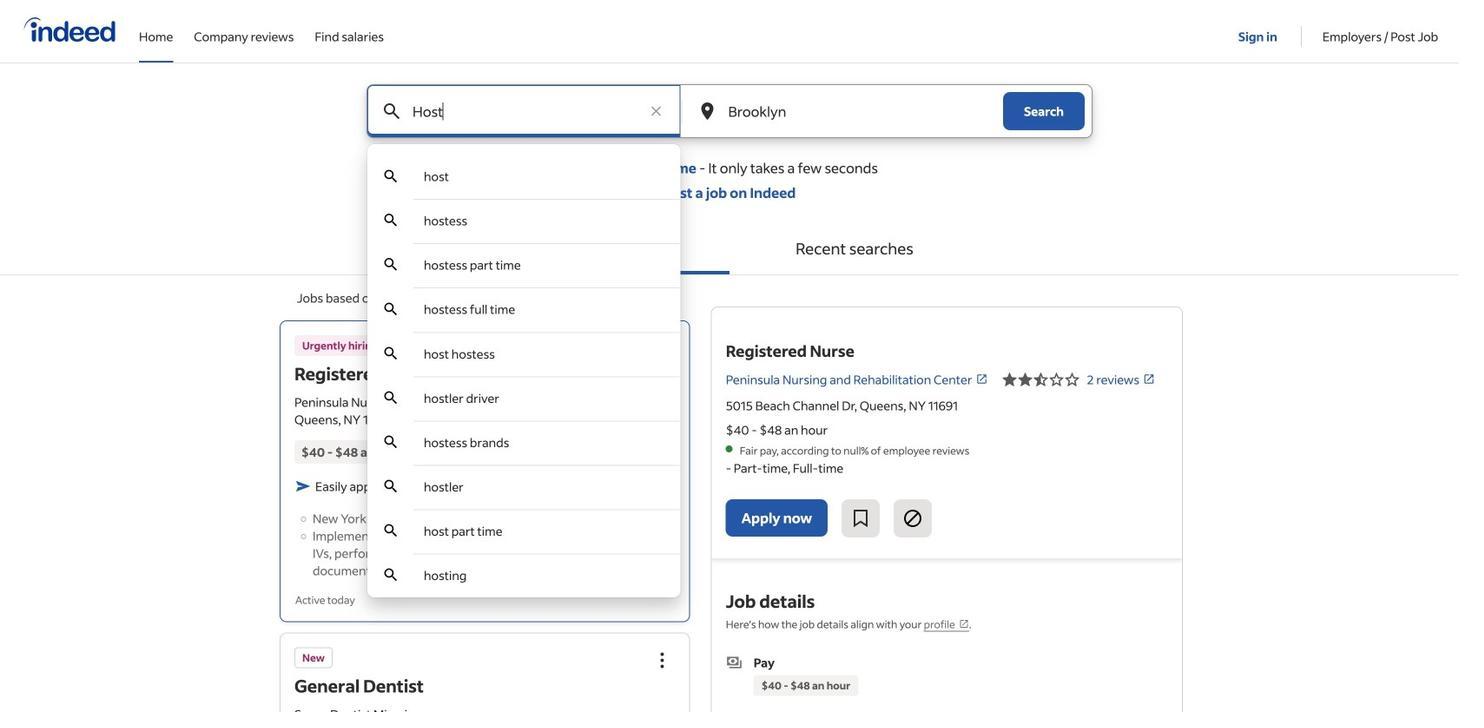 Task type: vqa. For each thing, say whether or not it's contained in the screenshot.
Save This Job icon
yes



Task type: describe. For each thing, give the bounding box(es) containing it.
Edit location text field
[[725, 85, 969, 137]]

job preferences (opens in a new window) image
[[959, 619, 969, 629]]

save this job image
[[851, 508, 872, 529]]

search: Job title, keywords, or company text field
[[409, 85, 639, 137]]

search suggestions list box
[[367, 155, 681, 598]]

job actions for general dentist is collapsed image
[[652, 650, 673, 671]]

2.5 out of 5 stars. link to 2 reviews company ratings (opens in a new tab) image
[[1143, 373, 1156, 385]]



Task type: locate. For each thing, give the bounding box(es) containing it.
tab list
[[0, 222, 1460, 275]]

group
[[644, 329, 682, 367]]

peninsula nursing and rehabilitation center (opens in a new tab) image
[[976, 373, 988, 385]]

not interested image
[[903, 508, 924, 529]]

None search field
[[353, 84, 1107, 598]]

2.5 out of 5 stars image
[[1002, 369, 1080, 390]]

clear what input image
[[648, 103, 665, 120]]

main content
[[0, 84, 1460, 712]]



